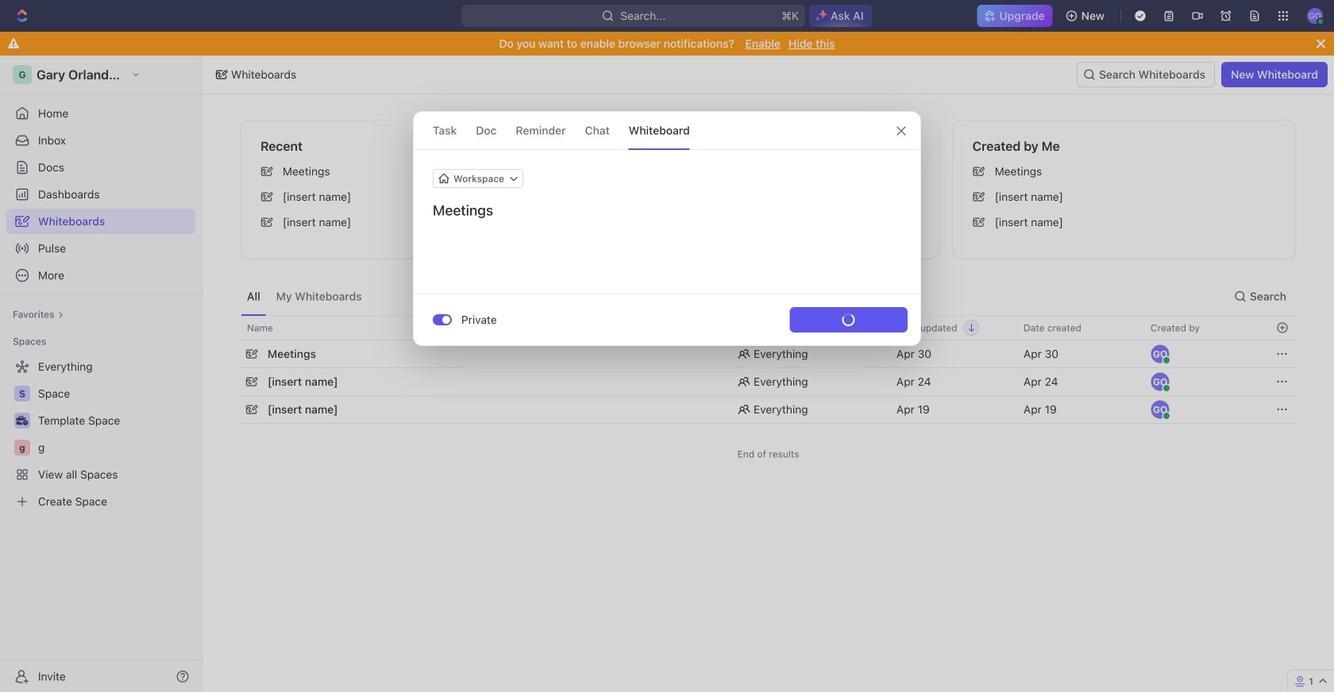 Task type: locate. For each thing, give the bounding box(es) containing it.
tab list
[[241, 278, 368, 315]]

gary orlando, , online image for 1st row from the bottom of the page
[[1162, 412, 1171, 421]]

gary orlando, , online image
[[1162, 384, 1171, 393], [1162, 412, 1171, 421]]

0 vertical spatial gary orlando, , online image
[[1162, 384, 1171, 393]]

1 gary orlando, , online element from the top
[[1151, 345, 1171, 365]]

gary orlando, , online element
[[1151, 345, 1171, 365], [1151, 372, 1171, 393], [1151, 400, 1171, 421]]

2 gary orlando, , online image from the top
[[1162, 412, 1171, 421]]

1 vertical spatial gary orlando, , online image
[[1162, 412, 1171, 421]]

3 gary orlando, , online element from the top
[[1151, 400, 1171, 421]]

dialog
[[413, 111, 921, 346]]

gary orlando, , online element for second row from the top of the page
[[1151, 345, 1171, 365]]

1 vertical spatial gary orlando, , online element
[[1151, 372, 1171, 393]]

2 vertical spatial gary orlando, , online element
[[1151, 400, 1171, 421]]

1 gary orlando, , online image from the top
[[1162, 384, 1171, 393]]

tree
[[6, 354, 195, 515]]

2 gary orlando, , online element from the top
[[1151, 372, 1171, 393]]

row
[[241, 315, 1296, 341], [241, 338, 1296, 370], [241, 366, 1296, 398], [241, 394, 1296, 426]]

gary orlando, , online element for 1st row from the bottom of the page
[[1151, 400, 1171, 421]]

0 vertical spatial gary orlando, , online element
[[1151, 345, 1171, 365]]

sidebar navigation
[[0, 56, 203, 693]]

table
[[241, 315, 1296, 426]]



Task type: vqa. For each thing, say whether or not it's contained in the screenshot.
thought
no



Task type: describe. For each thing, give the bounding box(es) containing it.
gary orlando, , online image for 3rd row
[[1162, 384, 1171, 393]]

2 row from the top
[[241, 338, 1296, 370]]

3 row from the top
[[241, 366, 1296, 398]]

gary orlando, , online element for 3rd row
[[1151, 372, 1171, 393]]

Name this Whiteboard... field
[[414, 201, 920, 220]]

4 row from the top
[[241, 394, 1296, 426]]

tree inside 'sidebar' 'navigation'
[[6, 354, 195, 515]]

1 row from the top
[[241, 315, 1296, 341]]

gary orlando, , online image
[[1162, 356, 1171, 365]]



